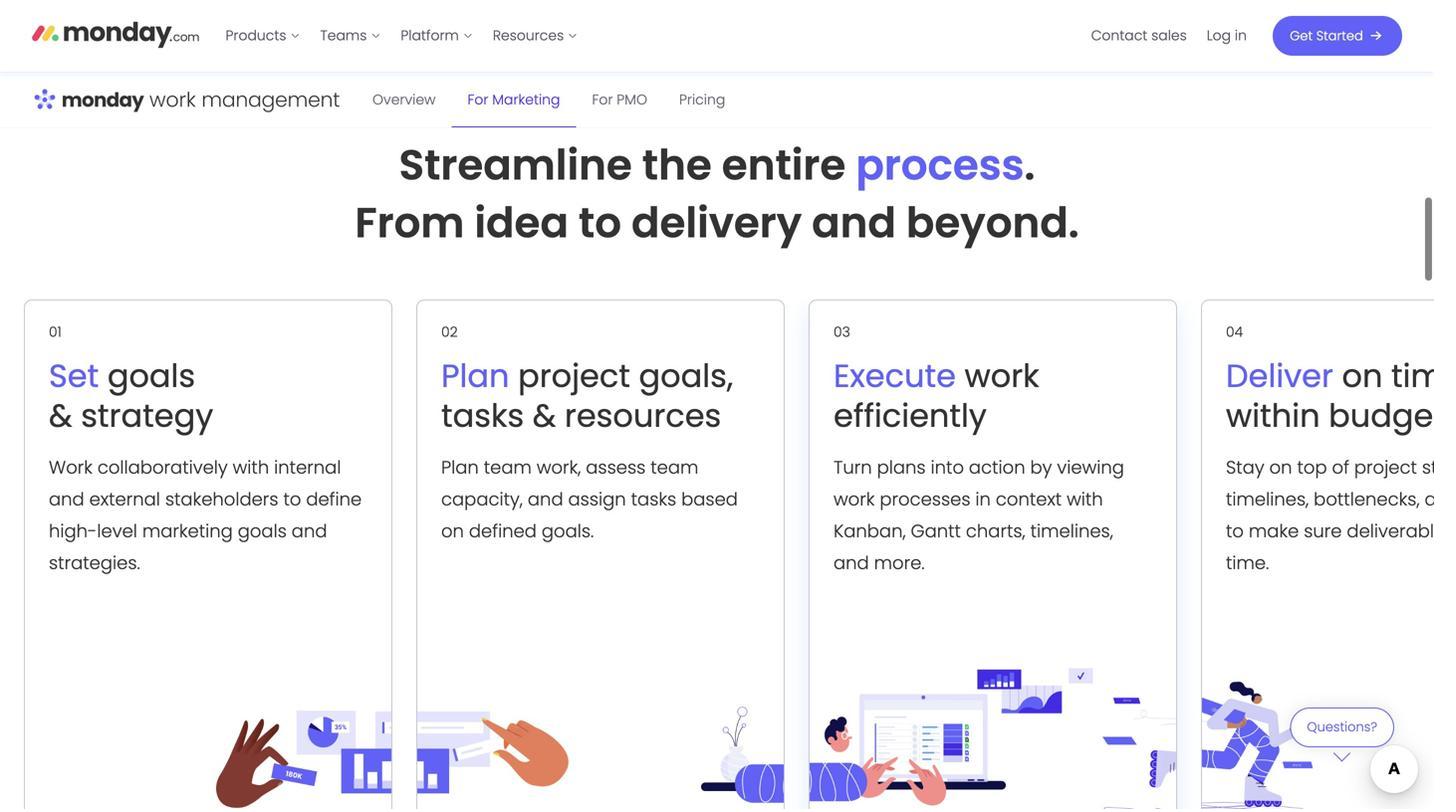 Task type: vqa. For each thing, say whether or not it's contained in the screenshot.


Task type: locate. For each thing, give the bounding box(es) containing it.
2 list from the left
[[1081, 0, 1257, 72]]

0 horizontal spatial work
[[834, 487, 875, 512]]

1 horizontal spatial project
[[1354, 455, 1417, 480]]

tasks inside project goals, tasks & resources
[[441, 394, 524, 438]]

1 team from the left
[[484, 455, 532, 480]]

into
[[931, 455, 964, 480]]

plan down the 02
[[441, 354, 518, 398]]

0 horizontal spatial team
[[484, 455, 532, 480]]

with
[[233, 455, 269, 480], [1067, 487, 1103, 512]]

in
[[1235, 26, 1247, 45], [975, 487, 991, 512]]

0 vertical spatial plan
[[441, 354, 518, 398]]

1 vertical spatial work
[[834, 487, 875, 512]]

set goals & strategy
[[49, 354, 213, 438]]

to for delivery
[[579, 194, 621, 252]]

1 vertical spatial goals
[[238, 519, 287, 544]]

team up capacity,
[[484, 455, 532, 480]]

m03 image
[[810, 651, 1176, 810]]

tasks inside the plan team work, assess team capacity, and assign tasks based on defined goals.
[[631, 487, 676, 512]]

and inside streamline the entire process . from idea to delivery and beyond.
[[812, 194, 896, 252]]

to for define
[[283, 487, 301, 512]]

0 horizontal spatial project
[[518, 354, 630, 398]]

0 vertical spatial goals
[[107, 354, 195, 398]]

2 team from the left
[[651, 455, 699, 480]]

get
[[1290, 27, 1313, 45]]

plan team work, assess team capacity, and assign tasks based on defined goals.
[[441, 455, 738, 544]]

the
[[642, 136, 712, 194]]

work
[[49, 455, 93, 480]]

log in link
[[1197, 20, 1257, 52]]

tasks down assess
[[631, 487, 676, 512]]

&
[[49, 394, 72, 438], [533, 394, 556, 438]]

streamline the entire process . from idea to delivery and beyond.
[[355, 136, 1079, 252]]

0 vertical spatial in
[[1235, 26, 1247, 45]]

processes
[[880, 487, 970, 512]]

1 horizontal spatial goals
[[238, 519, 287, 544]]

in right log
[[1235, 26, 1247, 45]]

0 horizontal spatial &
[[49, 394, 72, 438]]

02
[[441, 323, 458, 342]]

project left st at bottom
[[1354, 455, 1417, 480]]

list
[[216, 0, 588, 72], [1081, 0, 1257, 72]]

2 & from the left
[[533, 394, 556, 438]]

2 vertical spatial on
[[441, 519, 464, 544]]

turn plans into action by viewing work processes in context with kanban, gantt charts, timelines, and more.
[[834, 455, 1124, 576]]

plan up capacity,
[[441, 455, 479, 480]]

tasks up capacity,
[[441, 394, 524, 438]]

1 vertical spatial plan
[[441, 455, 479, 480]]

1 vertical spatial on
[[1269, 455, 1292, 480]]

plan inside the plan team work, assess team capacity, and assign tasks based on defined goals.
[[441, 455, 479, 480]]

more.
[[874, 551, 925, 576]]

2 plan from the top
[[441, 455, 479, 480]]

based
[[681, 487, 738, 512]]

0 vertical spatial with
[[233, 455, 269, 480]]

1 horizontal spatial &
[[533, 394, 556, 438]]

charts,
[[966, 519, 1025, 544]]

0 horizontal spatial to
[[283, 487, 301, 512]]

assess
[[586, 455, 646, 480]]

0 horizontal spatial in
[[975, 487, 991, 512]]

1 horizontal spatial on
[[1269, 455, 1292, 480]]

on left tim
[[1342, 354, 1383, 398]]

to down internal
[[283, 487, 301, 512]]

1 horizontal spatial work
[[965, 354, 1039, 398]]

assign
[[568, 487, 626, 512]]

started
[[1316, 27, 1363, 45]]

2 horizontal spatial on
[[1342, 354, 1383, 398]]

list containing contact sales
[[1081, 0, 1257, 72]]

0 vertical spatial on
[[1342, 354, 1383, 398]]

for
[[468, 90, 488, 110], [592, 90, 613, 110]]

tasks
[[441, 394, 524, 438], [631, 487, 676, 512]]

main element
[[216, 0, 1402, 72]]

overview link
[[357, 73, 452, 127]]

0 horizontal spatial on
[[441, 519, 464, 544]]

0 vertical spatial work
[[965, 354, 1039, 398]]

contact sales
[[1091, 26, 1187, 45]]

to right idea
[[579, 194, 621, 252]]

for left marketing
[[468, 90, 488, 110]]

0 vertical spatial project
[[518, 354, 630, 398]]

delivery
[[631, 194, 802, 252]]

1 vertical spatial with
[[1067, 487, 1103, 512]]

goals right set
[[107, 354, 195, 398]]

0 horizontal spatial with
[[233, 455, 269, 480]]

& up the work,
[[533, 394, 556, 438]]

0 horizontal spatial list
[[216, 0, 588, 72]]

to inside streamline the entire process . from idea to delivery and beyond.
[[579, 194, 621, 252]]

with inside work collaboratively with internal and external stakeholders to define high-level marketing goals and strategies.
[[233, 455, 269, 480]]

for left pmo
[[592, 90, 613, 110]]

get started
[[1290, 27, 1363, 45]]

on tim
[[1226, 354, 1434, 438]]

for pmo link
[[576, 73, 663, 127]]

work,
[[537, 455, 581, 480]]

0 vertical spatial tasks
[[441, 394, 524, 438]]

overview
[[372, 90, 436, 110]]

on down capacity,
[[441, 519, 464, 544]]

stakeholders
[[165, 487, 278, 512]]

1 horizontal spatial to
[[579, 194, 621, 252]]

internal
[[274, 455, 341, 480]]

project
[[518, 354, 630, 398], [1354, 455, 1417, 480]]

1 vertical spatial project
[[1354, 455, 1417, 480]]

on left top
[[1269, 455, 1292, 480]]

and inside the plan team work, assess team capacity, and assign tasks based on defined goals.
[[528, 487, 563, 512]]

1 list from the left
[[216, 0, 588, 72]]

products
[[226, 26, 286, 45]]

project inside stay on top of project st
[[1354, 455, 1417, 480]]

on
[[1342, 354, 1383, 398], [1269, 455, 1292, 480], [441, 519, 464, 544]]

0 horizontal spatial goals
[[107, 354, 195, 398]]

with up stakeholders
[[233, 455, 269, 480]]

get started button
[[1273, 16, 1402, 56]]

kanban,
[[834, 519, 906, 544]]

work inside turn plans into action by viewing work processes in context with kanban, gantt charts, timelines, and more.
[[834, 487, 875, 512]]

high-
[[49, 519, 97, 544]]

1 horizontal spatial for
[[592, 90, 613, 110]]

0 horizontal spatial tasks
[[441, 394, 524, 438]]

of
[[1332, 455, 1349, 480]]

gantt
[[911, 519, 961, 544]]

1 vertical spatial in
[[975, 487, 991, 512]]

in up charts,
[[975, 487, 991, 512]]

beyond.
[[906, 194, 1079, 252]]

2 for from the left
[[592, 90, 613, 110]]

and
[[812, 194, 896, 252], [49, 487, 84, 512], [528, 487, 563, 512], [292, 519, 327, 544], [834, 551, 869, 576]]

on inside on tim
[[1342, 354, 1383, 398]]

team
[[484, 455, 532, 480], [651, 455, 699, 480]]

context
[[996, 487, 1062, 512]]

to
[[579, 194, 621, 252], [283, 487, 301, 512]]

1 plan from the top
[[441, 354, 518, 398]]

with down viewing
[[1067, 487, 1103, 512]]

0 vertical spatial to
[[579, 194, 621, 252]]

.
[[1024, 136, 1035, 194]]

1 & from the left
[[49, 394, 72, 438]]

01
[[49, 323, 61, 342]]

team up based
[[651, 455, 699, 480]]

marketing
[[142, 519, 233, 544]]

0 horizontal spatial for
[[468, 90, 488, 110]]

1 horizontal spatial with
[[1067, 487, 1103, 512]]

stay
[[1226, 455, 1264, 480]]

1 vertical spatial to
[[283, 487, 301, 512]]

from
[[355, 194, 464, 252]]

log
[[1207, 26, 1231, 45]]

work up action
[[965, 354, 1039, 398]]

1 vertical spatial tasks
[[631, 487, 676, 512]]

1 for from the left
[[468, 90, 488, 110]]

resources
[[565, 394, 721, 438]]

1 horizontal spatial list
[[1081, 0, 1257, 72]]

goals down stakeholders
[[238, 519, 287, 544]]

1 horizontal spatial team
[[651, 455, 699, 480]]

1 horizontal spatial tasks
[[631, 487, 676, 512]]

for marketing
[[468, 90, 560, 110]]

entire
[[722, 136, 846, 194]]

pricing link
[[663, 73, 741, 127]]

& up work
[[49, 394, 72, 438]]

products link
[[216, 20, 310, 52]]

questions?
[[1307, 719, 1377, 736]]

work down turn at the right bottom
[[834, 487, 875, 512]]

action
[[969, 455, 1025, 480]]

contact
[[1091, 26, 1148, 45]]

project up the work,
[[518, 354, 630, 398]]

1 horizontal spatial in
[[1235, 26, 1247, 45]]

for inside "link"
[[592, 90, 613, 110]]

to inside work collaboratively with internal and external stakeholders to define high-level marketing goals and strategies.
[[283, 487, 301, 512]]

pricing
[[679, 90, 725, 110]]

plan
[[441, 354, 518, 398], [441, 455, 479, 480]]

monday.com logo image
[[32, 13, 200, 55]]



Task type: describe. For each thing, give the bounding box(es) containing it.
m01 image
[[25, 651, 391, 810]]

capacity,
[[441, 487, 523, 512]]

for marketing link
[[452, 73, 576, 127]]

marketing
[[492, 90, 560, 110]]

st
[[1422, 455, 1434, 480]]

resources link
[[483, 20, 588, 52]]

pmo
[[617, 90, 647, 110]]

goals.
[[542, 519, 594, 544]]

on inside stay on top of project st
[[1269, 455, 1292, 480]]

project goals, tasks & resources
[[441, 354, 733, 438]]

plan for plan team work, assess team capacity, and assign tasks based on defined goals.
[[441, 455, 479, 480]]

m04 image
[[1202, 651, 1434, 810]]

set
[[49, 354, 99, 398]]

goals inside work collaboratively with internal and external stakeholders to define high-level marketing goals and strategies.
[[238, 519, 287, 544]]

& inside set goals & strategy
[[49, 394, 72, 438]]

define
[[306, 487, 362, 512]]

level
[[97, 519, 137, 544]]

log in
[[1207, 26, 1247, 45]]

work inside the work efficiently
[[965, 354, 1039, 398]]

goals,
[[639, 354, 733, 398]]

monday.com work management image
[[32, 73, 341, 128]]

plan for plan
[[441, 354, 518, 398]]

for for for marketing
[[468, 90, 488, 110]]

questions? button
[[1290, 708, 1394, 762]]

& inside project goals, tasks & resources
[[533, 394, 556, 438]]

process
[[856, 136, 1024, 194]]

and inside turn plans into action by viewing work processes in context with kanban, gantt charts, timelines, and more.
[[834, 551, 869, 576]]

strategies.
[[49, 551, 140, 576]]

in inside turn plans into action by viewing work processes in context with kanban, gantt charts, timelines, and more.
[[975, 487, 991, 512]]

timelines,
[[1030, 519, 1113, 544]]

deliver
[[1226, 354, 1333, 398]]

viewing
[[1057, 455, 1124, 480]]

resources
[[493, 26, 564, 45]]

collaboratively
[[97, 455, 228, 480]]

by
[[1030, 455, 1052, 480]]

efficiently
[[834, 394, 987, 438]]

defined
[[469, 519, 537, 544]]

turn
[[834, 455, 872, 480]]

execute
[[834, 354, 965, 398]]

03
[[834, 323, 850, 342]]

teams
[[320, 26, 367, 45]]

list containing products
[[216, 0, 588, 72]]

top
[[1297, 455, 1327, 480]]

sales
[[1151, 26, 1187, 45]]

plans
[[877, 455, 926, 480]]

for for for pmo
[[592, 90, 613, 110]]

strategy
[[81, 394, 213, 438]]

04
[[1226, 323, 1243, 342]]

contact sales link
[[1081, 20, 1197, 52]]

work collaboratively with internal and external stakeholders to define high-level marketing goals and strategies.
[[49, 455, 362, 576]]

streamline
[[399, 136, 632, 194]]

on inside the plan team work, assess team capacity, and assign tasks based on defined goals.
[[441, 519, 464, 544]]

stay on top of project st
[[1226, 455, 1434, 576]]

work efficiently
[[834, 354, 1039, 438]]

platform link
[[391, 20, 483, 52]]

teams link
[[310, 20, 391, 52]]

external
[[89, 487, 160, 512]]

goals inside set goals & strategy
[[107, 354, 195, 398]]

in inside log in link
[[1235, 26, 1247, 45]]

with inside turn plans into action by viewing work processes in context with kanban, gantt charts, timelines, and more.
[[1067, 487, 1103, 512]]

idea
[[474, 194, 569, 252]]

platform
[[401, 26, 459, 45]]

m02 image
[[417, 651, 784, 810]]

for pmo
[[592, 90, 647, 110]]

tim
[[1391, 354, 1434, 398]]

project inside project goals, tasks & resources
[[518, 354, 630, 398]]



